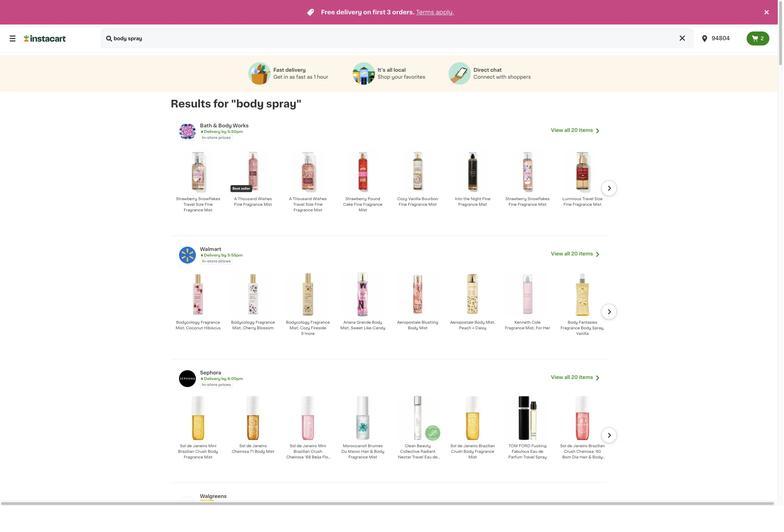 Task type: locate. For each thing, give the bounding box(es) containing it.
strawberry down strawberry snowflakes fine fragrance mist image
[[506, 197, 527, 201]]

2 vertical spatial view all 20 items
[[552, 375, 594, 380]]

eau down the fucking
[[531, 450, 538, 454]]

1 vertical spatial items
[[580, 252, 594, 256]]

sol de janeiro mini brazilian crush body fragrance mist button
[[174, 395, 223, 465]]

items for walmart
[[580, 252, 594, 256]]

4 janeiro from the left
[[464, 444, 478, 448]]

travel down a thousand wishes travel size fine fragrance mist image
[[294, 203, 305, 207]]

body inside sol de janeiro mini brazilian crush cheirosa '68 beija flor hair & body fragrance mist
[[299, 461, 310, 465]]

2 vertical spatial 20
[[572, 375, 578, 380]]

fragrance inside sol de janeiro brazilian crush body fragrance mist
[[475, 450, 495, 454]]

prices down delivery by 5:55pm
[[219, 259, 231, 263]]

delivery inside limited time offer region
[[337, 9, 362, 15]]

delivery down sephora
[[204, 377, 221, 381]]

1 bodycology from the left
[[176, 321, 200, 325]]

2 delivery from the top
[[204, 253, 221, 257]]

3 delivery from the top
[[204, 377, 221, 381]]

janeiro for fragrance
[[464, 444, 478, 448]]

mist inside sol de janeiro brazilian crush body fragrance mist
[[469, 455, 477, 459]]

spray down radiant
[[420, 461, 431, 465]]

luminous travel size fine fragrance mist
[[563, 197, 603, 207]]

aeropostale inside aeropostale body mist, peach + daisy
[[451, 321, 474, 325]]

prices down delivery by 5:50pm
[[219, 136, 231, 140]]

delivery for bath & body works
[[204, 130, 221, 134]]

bodycology up cherry
[[231, 321, 255, 325]]

aeropostale left blushing
[[398, 321, 421, 325]]

mist inside strawberry pound cake fine fragrance mist
[[359, 208, 367, 212]]

0 vertical spatial item carousel region
[[164, 145, 618, 238]]

results
[[171, 99, 211, 109]]

aeropostale up the peach
[[451, 321, 474, 325]]

wishes down a thousand wishes travel size fine fragrance mist image
[[313, 197, 327, 201]]

1 vertical spatial prices
[[219, 259, 231, 263]]

mist,
[[486, 321, 496, 325], [176, 326, 185, 330], [233, 326, 242, 330], [290, 326, 299, 330], [341, 326, 350, 330], [526, 326, 536, 330]]

fine inside a thousand wishes travel size fine fragrance mist
[[315, 203, 323, 207]]

cheirosa left "'68"
[[287, 455, 304, 459]]

terms
[[416, 9, 435, 15]]

view all 20 items for sephora
[[552, 375, 594, 380]]

1 vertical spatial in-store prices
[[202, 259, 231, 263]]

size down strawberry snowflakes travel size fine fragrance mist image
[[196, 203, 204, 207]]

a
[[234, 197, 237, 201], [289, 197, 292, 201]]

bodycology inside bodycology fragrance mist, coconut hibiscus
[[176, 321, 200, 325]]

sol for sol de janeiro mini brazilian crush body fragrance mist
[[180, 444, 186, 448]]

mini for sol de janeiro mini brazilian crush body fragrance mist
[[208, 444, 217, 448]]

2 sol from the left
[[240, 444, 246, 448]]

0 horizontal spatial bodycology
[[176, 321, 200, 325]]

0 horizontal spatial cozy
[[300, 326, 310, 330]]

cozy
[[398, 197, 408, 201], [300, 326, 310, 330]]

1 vertical spatial eau
[[425, 455, 432, 459]]

tom
[[509, 444, 518, 448]]

0 vertical spatial eau
[[531, 450, 538, 454]]

strawberry down strawberry snowflakes travel size fine fragrance mist image
[[176, 197, 197, 201]]

thousand for fragrance
[[238, 197, 257, 201]]

tom ford fucking fabulous eau de parfum travel spray button
[[504, 395, 553, 465]]

mist, for bodycology fragrance mist, cherry blossom
[[233, 326, 242, 330]]

1 horizontal spatial snowflakes
[[528, 197, 550, 201]]

2 vertical spatial by
[[222, 377, 227, 381]]

vanilla down fantasies
[[577, 332, 589, 336]]

0 vertical spatial 20
[[572, 128, 578, 133]]

view all 20 items
[[552, 128, 594, 133], [552, 252, 594, 256], [552, 375, 594, 380]]

sol for sol de janeiro brazilian crush cheirosa '40 bom dia hair & body fragrance mist
[[561, 444, 567, 448]]

in- for walmart
[[202, 259, 207, 263]]

0 vertical spatial hair
[[362, 450, 369, 454]]

3 in-store prices from the top
[[202, 383, 231, 387]]

moroccanoil brumes du maroc hair & body fragrance mist button
[[339, 395, 388, 465]]

items for sephora
[[580, 375, 594, 380]]

parfum down fabulous
[[509, 455, 523, 459]]

delivery down bath
[[204, 130, 221, 134]]

bodycology fragrance mist, cherry blossom button
[[229, 272, 278, 335]]

coconut
[[186, 326, 203, 330]]

the
[[464, 197, 470, 201]]

janeiro inside sol de janeiro brazilian crush body fragrance mist
[[464, 444, 478, 448]]

fireside
[[311, 326, 327, 330]]

sol inside sol de janeiro cheirosa 71 body mist
[[240, 444, 246, 448]]

body
[[219, 123, 232, 128], [372, 321, 383, 325], [475, 321, 485, 325], [568, 321, 579, 325], [408, 326, 419, 330], [582, 326, 592, 330], [208, 450, 218, 454], [255, 450, 265, 454], [374, 450, 385, 454], [464, 450, 474, 454], [593, 455, 603, 459], [299, 461, 310, 465]]

2 vertical spatial prices
[[219, 383, 231, 387]]

bodycology fragrance mist, cherry blossom image
[[231, 272, 276, 317]]

2 prices from the top
[[219, 259, 231, 263]]

fragrance
[[244, 203, 263, 207], [364, 203, 383, 207], [408, 203, 428, 207], [459, 203, 478, 207], [518, 203, 538, 207], [573, 203, 593, 207], [184, 208, 203, 212], [294, 208, 313, 212], [201, 321, 220, 325], [256, 321, 275, 325], [311, 321, 330, 325], [506, 326, 525, 330], [561, 326, 581, 330], [475, 450, 495, 454], [184, 455, 203, 459], [349, 455, 368, 459], [311, 461, 330, 465], [569, 461, 588, 465]]

sol de janeiro cheirosa 71 body mist image
[[231, 396, 276, 441]]

2 horizontal spatial cheirosa
[[577, 450, 594, 454]]

2 thousand from the left
[[293, 197, 312, 201]]

2 bodycology from the left
[[231, 321, 255, 325]]

all
[[387, 68, 393, 72], [565, 128, 571, 133], [565, 252, 571, 256], [565, 375, 571, 380]]

2 vertical spatial in-
[[202, 383, 207, 387]]

luminous travel size fine fragrance mist image
[[561, 148, 606, 194]]

into the night fine fragrance mist image
[[451, 148, 496, 194]]

sol for sol de janeiro mini brazilian crush cheirosa '68 beija flor hair & body fragrance mist
[[290, 444, 296, 448]]

delivery down walmart
[[204, 253, 221, 257]]

thousand down seller
[[238, 197, 257, 201]]

1 crush from the left
[[196, 450, 207, 454]]

janeiro up 71
[[253, 444, 267, 448]]

strawberry for cake
[[346, 197, 367, 201]]

bodycology for cherry
[[231, 321, 255, 325]]

2 in- from the top
[[202, 259, 207, 263]]

1 vertical spatial hair
[[580, 455, 588, 459]]

1 in- from the top
[[202, 136, 207, 140]]

sol down sol de janeiro mini brazilian crush body fragrance mist image
[[180, 444, 186, 448]]

bodycology fragrance mist, cozy fireside s'more button
[[284, 272, 333, 341]]

1 vertical spatial 20
[[572, 252, 578, 256]]

store down walmart
[[207, 259, 218, 263]]

blushing
[[422, 321, 439, 325]]

de inside sol de janeiro brazilian crush body fragrance mist
[[458, 444, 463, 448]]

$5
[[202, 501, 207, 505]]

2 crush from the left
[[311, 450, 323, 454]]

fragrance inside strawberry snowflakes fine fragrance mist
[[518, 203, 538, 207]]

travel down strawberry snowflakes travel size fine fragrance mist image
[[184, 203, 195, 207]]

1 in-store prices from the top
[[202, 136, 231, 140]]

in- down bath
[[202, 136, 207, 140]]

0 vertical spatial vanilla
[[409, 197, 421, 201]]

mini up flor
[[318, 444, 327, 448]]

1 mini from the left
[[208, 444, 217, 448]]

wishes inside a thousand wishes travel size fine fragrance mist
[[313, 197, 327, 201]]

it's
[[378, 68, 386, 72]]

2 horizontal spatial hair
[[580, 455, 588, 459]]

in- for sephora
[[202, 383, 207, 387]]

cozy vanilla bourbon fine fragrance mist image
[[396, 148, 441, 194]]

crush up beija
[[311, 450, 323, 454]]

0 vertical spatial delivery
[[337, 9, 362, 15]]

1 horizontal spatial thousand
[[293, 197, 312, 201]]

1 horizontal spatial bodycology
[[231, 321, 255, 325]]

a inside a thousand wishes travel size fine fragrance mist
[[289, 197, 292, 201]]

1 wishes from the left
[[258, 197, 272, 201]]

0 vertical spatial prices
[[219, 136, 231, 140]]

walgreens $5 off
[[200, 494, 227, 505]]

0 vertical spatial view all 20 items
[[552, 128, 594, 133]]

sol for sol de janeiro cheirosa 71 body mist
[[240, 444, 246, 448]]

2 horizontal spatial size
[[595, 197, 603, 201]]

item carousel region containing strawberry snowflakes travel size fine fragrance mist
[[164, 145, 618, 238]]

de inside sol de janeiro brazilian crush cheirosa '40 bom dia hair & body fragrance mist
[[568, 444, 573, 448]]

3 by from the top
[[222, 377, 227, 381]]

size down a thousand wishes travel size fine fragrance mist image
[[306, 203, 314, 207]]

1 horizontal spatial delivery
[[337, 9, 362, 15]]

mist inside strawberry snowflakes fine fragrance mist
[[539, 203, 547, 207]]

travel inside tom ford fucking fabulous eau de parfum travel spray
[[524, 455, 535, 459]]

item carousel region containing bodycology fragrance mist, coconut hibiscus
[[164, 269, 618, 362]]

0 horizontal spatial snowflakes
[[198, 197, 221, 201]]

janeiro inside sol de janeiro cheirosa 71 body mist
[[253, 444, 267, 448]]

0 vertical spatial parfum
[[509, 455, 523, 459]]

4 sol from the left
[[451, 444, 457, 448]]

sol
[[180, 444, 186, 448], [240, 444, 246, 448], [290, 444, 296, 448], [451, 444, 457, 448], [561, 444, 567, 448]]

in-store prices down delivery by 5:55pm
[[202, 259, 231, 263]]

eau
[[531, 450, 538, 454], [425, 455, 432, 459]]

1 vertical spatial by
[[222, 253, 227, 257]]

20 for walmart
[[572, 252, 578, 256]]

0 horizontal spatial a
[[234, 197, 237, 201]]

janeiro up "dia"
[[574, 444, 588, 448]]

size
[[595, 197, 603, 201], [196, 203, 204, 207], [306, 203, 314, 207]]

0 vertical spatial store
[[207, 136, 218, 140]]

parfum down the nectar
[[405, 461, 419, 465]]

item carousel region containing sol de janeiro mini brazilian crush body fragrance mist
[[164, 392, 618, 486]]

3 janeiro from the left
[[303, 444, 317, 448]]

1 sol from the left
[[180, 444, 186, 448]]

delivery right fast
[[286, 68, 306, 72]]

body inside ariana grande body mist, sweet like candy
[[372, 321, 383, 325]]

bodycology inside 'bodycology fragrance mist, cherry blossom'
[[231, 321, 255, 325]]

results for "body spray"
[[171, 99, 302, 109]]

mist, for aeropostale body mist, peach + daisy
[[486, 321, 496, 325]]

fabulous
[[512, 450, 530, 454]]

body fantasies fragrance body spray, vanilla button
[[558, 272, 608, 341]]

2 store from the top
[[207, 259, 218, 263]]

2 view from the top
[[552, 252, 564, 256]]

3 items from the top
[[580, 375, 594, 380]]

janeiro down sol de janeiro mini brazilian crush body fragrance mist image
[[193, 444, 207, 448]]

janeiro inside sol de janeiro mini brazilian crush cheirosa '68 beija flor hair & body fragrance mist
[[303, 444, 317, 448]]

0 horizontal spatial hair
[[287, 461, 294, 465]]

mist inside a thousand wishes fine fragrance mist
[[264, 203, 272, 207]]

1 prices from the top
[[219, 136, 231, 140]]

1 vertical spatial spray
[[420, 461, 431, 465]]

sol de janeiro mini brazilian crush cheirosa '68 beija flor hair & body fragrance mist button
[[284, 395, 333, 471]]

by for walmart
[[222, 253, 227, 257]]

1 vertical spatial item carousel region
[[164, 269, 618, 362]]

bath & body works
[[200, 123, 249, 128]]

0 horizontal spatial strawberry
[[176, 197, 197, 201]]

20
[[572, 128, 578, 133], [572, 252, 578, 256], [572, 375, 578, 380]]

'68
[[305, 455, 311, 459]]

1 vertical spatial vanilla
[[577, 332, 589, 336]]

3 20 from the top
[[572, 375, 578, 380]]

by left 6:00pm
[[222, 377, 227, 381]]

in- down sephora
[[202, 383, 207, 387]]

strawberry pound cake fine fragrance mist button
[[339, 148, 388, 217]]

& inside sol de janeiro mini brazilian crush cheirosa '68 beija flor hair & body fragrance mist
[[295, 461, 298, 465]]

mini down sol de janeiro mini brazilian crush body fragrance mist image
[[208, 444, 217, 448]]

snowflakes down strawberry snowflakes travel size fine fragrance mist image
[[198, 197, 221, 201]]

1 horizontal spatial vanilla
[[577, 332, 589, 336]]

strawberry snowflakes travel size fine fragrance mist
[[176, 197, 221, 212]]

item carousel region
[[164, 145, 618, 238], [164, 269, 618, 362], [164, 392, 618, 486]]

chat
[[491, 68, 502, 72]]

strawberry inside strawberry snowflakes fine fragrance mist
[[506, 197, 527, 201]]

in-store prices for bath & body works
[[202, 136, 231, 140]]

1 vertical spatial delivery
[[286, 68, 306, 72]]

0 horizontal spatial spray
[[420, 461, 431, 465]]

2 94804 button from the left
[[701, 29, 743, 48]]

0 horizontal spatial parfum
[[405, 461, 419, 465]]

sol de janeiro mini brazilian crush body fragrance mist image
[[176, 396, 221, 441]]

3 crush from the left
[[452, 450, 463, 454]]

size inside a thousand wishes travel size fine fragrance mist
[[306, 203, 314, 207]]

1 horizontal spatial cozy
[[398, 197, 408, 201]]

2 20 from the top
[[572, 252, 578, 256]]

2 vertical spatial delivery
[[204, 377, 221, 381]]

cheirosa up "dia"
[[577, 450, 594, 454]]

1 thousand from the left
[[238, 197, 257, 201]]

3 view all 20 items from the top
[[552, 375, 594, 380]]

mist, down cole
[[526, 326, 536, 330]]

a inside a thousand wishes fine fragrance mist
[[234, 197, 237, 201]]

thousand
[[238, 197, 257, 201], [293, 197, 312, 201]]

store down sephora
[[207, 383, 218, 387]]

janeiro inside sol de janeiro mini brazilian crush body fragrance mist
[[193, 444, 207, 448]]

mist, left fireside
[[290, 326, 299, 330]]

bodycology for coconut
[[176, 321, 200, 325]]

clean beauty collective radiant nectar travel eau de parfum spray
[[399, 444, 438, 465]]

strawberry inside strawberry pound cake fine fragrance mist
[[346, 197, 367, 201]]

1 vertical spatial parfum
[[405, 461, 419, 465]]

de for sol de janeiro cheirosa 71 body mist
[[247, 444, 252, 448]]

3 sol from the left
[[290, 444, 296, 448]]

1 horizontal spatial strawberry
[[346, 197, 367, 201]]

2 horizontal spatial strawberry
[[506, 197, 527, 201]]

1 store from the top
[[207, 136, 218, 140]]

a thousand wishes travel size fine fragrance mist button
[[284, 148, 333, 217]]

2 vertical spatial items
[[580, 375, 594, 380]]

mist, inside aeropostale body mist, peach + daisy
[[486, 321, 496, 325]]

& inside sol de janeiro brazilian crush cheirosa '40 bom dia hair & body fragrance mist
[[589, 455, 592, 459]]

dia
[[573, 455, 579, 459]]

0 horizontal spatial mini
[[208, 444, 217, 448]]

bodycology fragrance mist, coconut hibiscus button
[[174, 272, 223, 335]]

1 horizontal spatial parfum
[[509, 455, 523, 459]]

2 vertical spatial view
[[552, 375, 564, 380]]

2 wishes from the left
[[313, 197, 327, 201]]

2 a from the left
[[289, 197, 292, 201]]

by down bath & body works
[[222, 130, 227, 134]]

de inside sol de janeiro mini brazilian crush body fragrance mist
[[187, 444, 192, 448]]

0 vertical spatial cozy
[[398, 197, 408, 201]]

crush inside sol de janeiro brazilian crush cheirosa '40 bom dia hair & body fragrance mist
[[565, 450, 576, 454]]

clean
[[405, 444, 416, 448]]

strawberry up cake
[[346, 197, 367, 201]]

fragrance inside a thousand wishes travel size fine fragrance mist
[[294, 208, 313, 212]]

sol up bom
[[561, 444, 567, 448]]

vanilla inside cozy vanilla bourbon fine fragrance mist
[[409, 197, 421, 201]]

0 horizontal spatial vanilla
[[409, 197, 421, 201]]

delivery left on
[[337, 9, 362, 15]]

body inside sol de janeiro cheirosa 71 body mist
[[255, 450, 265, 454]]

delivery for walmart
[[204, 253, 221, 257]]

by for bath & body works
[[222, 130, 227, 134]]

fragrance inside bodycology fragrance mist, cozy fireside s'more
[[311, 321, 330, 325]]

in- down walmart
[[202, 259, 207, 263]]

mist inside sol de janeiro mini brazilian crush cheirosa '68 beija flor hair & body fragrance mist
[[304, 467, 312, 471]]

mist, left the coconut
[[176, 326, 185, 330]]

1 horizontal spatial spray
[[536, 455, 547, 459]]

view for bath & body works
[[552, 128, 564, 133]]

best seller
[[233, 187, 250, 190]]

fast
[[274, 68, 285, 72]]

luminous
[[563, 197, 582, 201]]

2 aeropostale from the left
[[451, 321, 474, 325]]

1 horizontal spatial hair
[[362, 450, 369, 454]]

sol de janeiro brazilian crush cheirosa '40 bom dia hair & body fragrance mist image
[[561, 396, 606, 441]]

cozy up s'more
[[300, 326, 310, 330]]

sol inside sol de janeiro brazilian crush cheirosa '40 bom dia hair & body fragrance mist
[[561, 444, 567, 448]]

spray down the fucking
[[536, 455, 547, 459]]

2 snowflakes from the left
[[528, 197, 550, 201]]

2 horizontal spatial bodycology
[[286, 321, 310, 325]]

1 a from the left
[[234, 197, 237, 201]]

3 view from the top
[[552, 375, 564, 380]]

sol inside sol de janeiro mini brazilian crush cheirosa '68 beija flor hair & body fragrance mist
[[290, 444, 296, 448]]

fragrance inside sol de janeiro brazilian crush cheirosa '40 bom dia hair & body fragrance mist
[[569, 461, 588, 465]]

1 view from the top
[[552, 128, 564, 133]]

strawberry
[[176, 197, 197, 201], [346, 197, 367, 201], [506, 197, 527, 201]]

limited time offer region
[[0, 0, 763, 25]]

1 delivery from the top
[[204, 130, 221, 134]]

None search field
[[101, 29, 694, 48]]

into the night fine fragrance mist button
[[449, 148, 498, 212]]

eau down radiant
[[425, 455, 432, 459]]

spray
[[536, 455, 547, 459], [420, 461, 431, 465]]

2 vertical spatial in-store prices
[[202, 383, 231, 387]]

1 horizontal spatial mini
[[318, 444, 327, 448]]

2 item carousel region from the top
[[164, 269, 618, 362]]

mist, down ariana
[[341, 326, 350, 330]]

brazilian inside sol de janeiro mini brazilian crush cheirosa '68 beija flor hair & body fragrance mist
[[294, 450, 310, 454]]

2 vertical spatial store
[[207, 383, 218, 387]]

moroccanoil brumes du maroc hair & body fragrance mist
[[342, 444, 385, 459]]

1 horizontal spatial eau
[[531, 450, 538, 454]]

mini inside sol de janeiro mini brazilian crush cheirosa '68 beija flor hair & body fragrance mist
[[318, 444, 327, 448]]

crush down sol de janeiro mini brazilian crush body fragrance mist image
[[196, 450, 207, 454]]

snowflakes inside strawberry snowflakes fine fragrance mist
[[528, 197, 550, 201]]

item carousel region for walmart
[[164, 269, 618, 362]]

5 sol from the left
[[561, 444, 567, 448]]

vanilla left bourbon
[[409, 197, 421, 201]]

2 view all 20 items from the top
[[552, 252, 594, 256]]

cheirosa inside sol de janeiro brazilian crush cheirosa '40 bom dia hair & body fragrance mist
[[577, 450, 594, 454]]

2 mini from the left
[[318, 444, 327, 448]]

size right luminous at the right of page
[[595, 197, 603, 201]]

cozy left bourbon
[[398, 197, 408, 201]]

travel right luminous at the right of page
[[583, 197, 594, 201]]

2 items from the top
[[580, 252, 594, 256]]

0 horizontal spatial aeropostale
[[398, 321, 421, 325]]

strawberry snowflakes fine fragrance mist image
[[506, 148, 551, 194]]

fine
[[483, 197, 491, 201], [205, 203, 213, 207], [234, 203, 243, 207], [315, 203, 323, 207], [354, 203, 363, 207], [399, 203, 407, 207], [509, 203, 517, 207], [564, 203, 572, 207]]

1 vertical spatial view
[[552, 252, 564, 256]]

3 strawberry from the left
[[506, 197, 527, 201]]

4 crush from the left
[[565, 450, 576, 454]]

thousand down a thousand wishes travel size fine fragrance mist image
[[293, 197, 312, 201]]

parfum inside 'clean beauty collective radiant nectar travel eau de parfum spray'
[[405, 461, 419, 465]]

&
[[213, 123, 217, 128], [370, 450, 374, 454], [589, 455, 592, 459], [295, 461, 298, 465]]

janeiro for cheirosa
[[303, 444, 317, 448]]

in-store prices down delivery by 5:50pm
[[202, 136, 231, 140]]

mist, left cherry
[[233, 326, 242, 330]]

0 vertical spatial in-
[[202, 136, 207, 140]]

tom ford fucking fabulous eau de parfum travel spray image
[[506, 396, 551, 441]]

cheirosa left 71
[[232, 450, 249, 454]]

sol right beauty
[[451, 444, 457, 448]]

1 aeropostale from the left
[[398, 321, 421, 325]]

0 vertical spatial spray
[[536, 455, 547, 459]]

item carousel region for bath & body works
[[164, 145, 618, 238]]

1 strawberry from the left
[[176, 197, 197, 201]]

0 vertical spatial delivery
[[204, 130, 221, 134]]

aeropostale body mist, peach + daisy image
[[451, 272, 496, 317]]

3 item carousel region from the top
[[164, 392, 618, 486]]

0 horizontal spatial wishes
[[258, 197, 272, 201]]

janeiro down sol de janeiro brazilian crush body fragrance mist image on the bottom of the page
[[464, 444, 478, 448]]

94804
[[713, 36, 731, 41]]

all for walmart
[[565, 252, 571, 256]]

1 vertical spatial store
[[207, 259, 218, 263]]

blossom
[[257, 326, 274, 330]]

bodycology up the coconut
[[176, 321, 200, 325]]

strawberry for travel
[[176, 197, 197, 201]]

mist, up daisy
[[486, 321, 496, 325]]

crush up bom
[[565, 450, 576, 454]]

off
[[208, 501, 213, 505]]

in-store prices
[[202, 136, 231, 140], [202, 259, 231, 263], [202, 383, 231, 387]]

travel down fabulous
[[524, 455, 535, 459]]

0 vertical spatial items
[[580, 128, 594, 133]]

1 items from the top
[[580, 128, 594, 133]]

spray inside tom ford fucking fabulous eau de parfum travel spray
[[536, 455, 547, 459]]

snowflakes inside strawberry snowflakes travel size fine fragrance mist
[[198, 197, 221, 201]]

crush right radiant
[[452, 450, 463, 454]]

cozy vanilla bourbon fine fragrance mist
[[398, 197, 439, 207]]

item carousel region for sephora
[[164, 392, 618, 486]]

3 in- from the top
[[202, 383, 207, 387]]

janeiro inside sol de janeiro brazilian crush cheirosa '40 bom dia hair & body fragrance mist
[[574, 444, 588, 448]]

bodycology up s'more
[[286, 321, 310, 325]]

1 by from the top
[[222, 130, 227, 134]]

delivery by 6:00pm
[[204, 377, 243, 381]]

aeropostale
[[398, 321, 421, 325], [451, 321, 474, 325]]

2 strawberry from the left
[[346, 197, 367, 201]]

sol down sol de janeiro cheirosa 71 body mist 'image'
[[240, 444, 246, 448]]

sol down the sol de janeiro mini brazilian crush cheirosa '68 beija flor hair & body fragrance mist image
[[290, 444, 296, 448]]

a thousand wishes travel size fine fragrance mist image
[[286, 148, 331, 194]]

2 in-store prices from the top
[[202, 259, 231, 263]]

walgreens show all 20 items element
[[200, 493, 552, 500]]

nectar
[[399, 455, 412, 459]]

janeiro up "'68"
[[303, 444, 317, 448]]

travel down collective
[[413, 455, 424, 459]]

sephora
[[200, 370, 221, 375]]

fine inside into the night fine fragrance mist
[[483, 197, 491, 201]]

travel inside 'clean beauty collective radiant nectar travel eau de parfum spray'
[[413, 455, 424, 459]]

0 vertical spatial in-store prices
[[202, 136, 231, 140]]

fragrance inside 'bodycology fragrance mist, cherry blossom'
[[256, 321, 275, 325]]

kenneth
[[515, 321, 531, 325]]

snowflakes for fine
[[198, 197, 221, 201]]

mist inside luminous travel size fine fragrance mist
[[594, 203, 602, 207]]

radiant
[[421, 450, 436, 454]]

sol de janeiro brazilian crush cheirosa '40 bom dia hair & body fragrance mist button
[[558, 395, 608, 465]]

1 item carousel region from the top
[[164, 145, 618, 238]]

thousand for size
[[293, 197, 312, 201]]

0 horizontal spatial delivery
[[286, 68, 306, 72]]

wishes down the a thousand wishes fine fragrance mist image
[[258, 197, 272, 201]]

1 view all 20 items from the top
[[552, 128, 594, 133]]

1 horizontal spatial a
[[289, 197, 292, 201]]

0 horizontal spatial eau
[[425, 455, 432, 459]]

body inside sol de janeiro brazilian crush body fragrance mist
[[464, 450, 474, 454]]

snowflakes down strawberry snowflakes fine fragrance mist image
[[528, 197, 550, 201]]

2 vertical spatial item carousel region
[[164, 392, 618, 486]]

de for sol de janeiro mini brazilian crush body fragrance mist
[[187, 444, 192, 448]]

a down best
[[234, 197, 237, 201]]

kenneth cole fragrance mist, for her image
[[506, 272, 551, 317]]

store down delivery by 5:50pm
[[207, 136, 218, 140]]

5:55pm
[[228, 253, 243, 257]]

de inside tom ford fucking fabulous eau de parfum travel spray
[[539, 450, 544, 454]]

1 vertical spatial cozy
[[300, 326, 310, 330]]

0 horizontal spatial size
[[196, 203, 204, 207]]

a down a thousand wishes travel size fine fragrance mist image
[[289, 197, 292, 201]]

crush
[[196, 450, 207, 454], [311, 450, 323, 454], [452, 450, 463, 454], [565, 450, 576, 454]]

0 vertical spatial view
[[552, 128, 564, 133]]

delivery for sephora
[[204, 377, 221, 381]]

all for bath & body works
[[565, 128, 571, 133]]

"body
[[231, 99, 264, 109]]

in-store prices for walmart
[[202, 259, 231, 263]]

bodycology fragrance mist, cherry blossom
[[231, 321, 275, 330]]

1 horizontal spatial size
[[306, 203, 314, 207]]

fine inside luminous travel size fine fragrance mist
[[564, 203, 572, 207]]

1 vertical spatial delivery
[[204, 253, 221, 257]]

1 snowflakes from the left
[[198, 197, 221, 201]]

grande
[[357, 321, 371, 325]]

travel inside strawberry snowflakes travel size fine fragrance mist
[[184, 203, 195, 207]]

2 vertical spatial hair
[[287, 461, 294, 465]]

mini inside sol de janeiro mini brazilian crush body fragrance mist
[[208, 444, 217, 448]]

3 bodycology from the left
[[286, 321, 310, 325]]

1 20 from the top
[[572, 128, 578, 133]]

1 janeiro from the left
[[193, 444, 207, 448]]

delivery
[[337, 9, 362, 15], [286, 68, 306, 72]]

prices down delivery by 6:00pm
[[219, 383, 231, 387]]

6:00pm
[[228, 377, 243, 381]]

94804 button
[[697, 29, 748, 48], [701, 29, 743, 48]]

3 prices from the top
[[219, 383, 231, 387]]

view for sephora
[[552, 375, 564, 380]]

view
[[552, 128, 564, 133], [552, 252, 564, 256], [552, 375, 564, 380]]

thousand inside a thousand wishes fine fragrance mist
[[238, 197, 257, 201]]

sol inside sol de janeiro brazilian crush body fragrance mist
[[451, 444, 457, 448]]

1 94804 button from the left
[[697, 29, 748, 48]]

2 by from the top
[[222, 253, 227, 257]]

1 horizontal spatial aeropostale
[[451, 321, 474, 325]]

aeropostale blushing body mist image
[[396, 272, 441, 317]]

fragrance inside sol de janeiro mini brazilian crush body fragrance mist
[[184, 455, 203, 459]]

tom ford fucking fabulous eau de parfum travel spray
[[509, 444, 547, 459]]

1 horizontal spatial wishes
[[313, 197, 327, 201]]

5 janeiro from the left
[[574, 444, 588, 448]]

0 horizontal spatial cheirosa
[[232, 450, 249, 454]]

by left 5:55pm
[[222, 253, 227, 257]]

2 janeiro from the left
[[253, 444, 267, 448]]

1 horizontal spatial cheirosa
[[287, 455, 304, 459]]

brazilian
[[479, 444, 496, 448], [589, 444, 605, 448], [178, 450, 195, 454], [294, 450, 310, 454]]

fine inside cozy vanilla bourbon fine fragrance mist
[[399, 203, 407, 207]]

bodycology inside bodycology fragrance mist, cozy fireside s'more
[[286, 321, 310, 325]]

3 store from the top
[[207, 383, 218, 387]]

1 vertical spatial in-
[[202, 259, 207, 263]]

mist inside sol de janeiro brazilian crush cheirosa '40 bom dia hair & body fragrance mist
[[589, 461, 598, 465]]

aeropostale inside the aeropostale blushing body mist
[[398, 321, 421, 325]]

0 vertical spatial by
[[222, 130, 227, 134]]

in-store prices down delivery by 6:00pm
[[202, 383, 231, 387]]

0 horizontal spatial thousand
[[238, 197, 257, 201]]

wishes inside a thousand wishes fine fragrance mist
[[258, 197, 272, 201]]

1 vertical spatial view all 20 items
[[552, 252, 594, 256]]

bath
[[200, 123, 212, 128]]

fragrance inside kenneth cole fragrance mist, for her
[[506, 326, 525, 330]]



Task type: vqa. For each thing, say whether or not it's contained in the screenshot.
the middle items
yes



Task type: describe. For each thing, give the bounding box(es) containing it.
fragrance inside a thousand wishes fine fragrance mist
[[244, 203, 263, 207]]

cherry
[[243, 326, 256, 330]]

fragrance inside bodycology fragrance mist, coconut hibiscus
[[201, 321, 220, 325]]

de inside 'clean beauty collective radiant nectar travel eau de parfum spray'
[[433, 455, 438, 459]]

aeropostale for peach
[[451, 321, 474, 325]]

fucking
[[532, 444, 547, 448]]

parfum inside tom ford fucking fabulous eau de parfum travel spray
[[509, 455, 523, 459]]

body inside aeropostale body mist, peach + daisy
[[475, 321, 485, 325]]

fantasies
[[580, 321, 598, 325]]

cozy inside cozy vanilla bourbon fine fragrance mist
[[398, 197, 408, 201]]

size inside strawberry snowflakes travel size fine fragrance mist
[[196, 203, 204, 207]]

view all 20 items for walmart
[[552, 252, 594, 256]]

body inside the aeropostale blushing body mist
[[408, 326, 419, 330]]

peach
[[460, 326, 472, 330]]

de for sol de janeiro brazilian crush cheirosa '40 bom dia hair & body fragrance mist
[[568, 444, 573, 448]]

mini for sol de janeiro mini brazilian crush cheirosa '68 beija flor hair & body fragrance mist
[[318, 444, 327, 448]]

walmart show all 20 items element
[[200, 246, 552, 253]]

size inside luminous travel size fine fragrance mist
[[595, 197, 603, 201]]

ariana grande body mist, sweet like candy
[[341, 321, 386, 330]]

hair inside moroccanoil brumes du maroc hair & body fragrance mist
[[362, 450, 369, 454]]

wishes for fine
[[313, 197, 327, 201]]

aeropostale body mist, peach + daisy button
[[449, 272, 498, 335]]

store for bath & body works
[[207, 136, 218, 140]]

clean beauty collective radiant nectar travel eau de parfum spray image
[[396, 396, 441, 441]]

hibiscus
[[204, 326, 221, 330]]

into the night fine fragrance mist
[[455, 197, 491, 207]]

sol for sol de janeiro brazilian crush body fragrance mist
[[451, 444, 457, 448]]

direct
[[474, 68, 490, 72]]

fragrance inside body fantasies fragrance body spray, vanilla
[[561, 326, 581, 330]]

s'more
[[302, 332, 315, 336]]

cake
[[344, 203, 353, 207]]

bodycology for cozy
[[286, 321, 310, 325]]

delivery by 5:55pm
[[204, 253, 243, 257]]

maroc
[[348, 450, 361, 454]]

sol de janeiro cheirosa 71 body mist
[[232, 444, 275, 454]]

3
[[387, 9, 391, 15]]

strawberry pound cake fine fragrance mist
[[344, 197, 383, 212]]

body fantasies fragrance body spray, vanilla image
[[561, 272, 606, 317]]

instacart logo image
[[24, 34, 66, 43]]

'40
[[595, 450, 602, 454]]

ariana
[[344, 321, 356, 325]]

sol de janeiro brazilian crush body fragrance mist image
[[451, 396, 496, 441]]

view for walmart
[[552, 252, 564, 256]]

fragrance inside strawberry pound cake fine fragrance mist
[[364, 203, 383, 207]]

fine inside a thousand wishes fine fragrance mist
[[234, 203, 243, 207]]

items for bath & body works
[[580, 128, 594, 133]]

view all 20 items for bath & body works
[[552, 128, 594, 133]]

hair inside sol de janeiro mini brazilian crush cheirosa '68 beija flor hair & body fragrance mist
[[287, 461, 294, 465]]

all for sephora
[[565, 375, 571, 380]]

sol de janeiro brazilian crush cheirosa '40 bom dia hair & body fragrance mist
[[561, 444, 605, 465]]

mist, inside kenneth cole fragrance mist, for her
[[526, 326, 536, 330]]

prices for walmart
[[219, 259, 231, 263]]

de for sol de janeiro mini brazilian crush cheirosa '68 beija flor hair & body fragrance mist
[[297, 444, 302, 448]]

sol de janeiro mini brazilian crush body fragrance mist
[[178, 444, 218, 459]]

prices for bath & body works
[[219, 136, 231, 140]]

fragrance inside into the night fine fragrance mist
[[459, 203, 478, 207]]

mist inside moroccanoil brumes du maroc hair & body fragrance mist
[[369, 455, 378, 459]]

walmart
[[200, 247, 222, 252]]

cole
[[532, 321, 541, 325]]

& inside bath & body works show all 20 items element
[[213, 123, 217, 128]]

like
[[364, 326, 372, 330]]

crush inside sol de janeiro mini brazilian crush body fragrance mist
[[196, 450, 207, 454]]

bom
[[563, 455, 572, 459]]

a for a thousand wishes travel size fine fragrance mist
[[289, 197, 292, 201]]

sol de janeiro brazilian crush body fragrance mist
[[451, 444, 496, 459]]

snowflakes for mist
[[528, 197, 550, 201]]

janeiro for mist
[[253, 444, 267, 448]]

sol de janeiro cheirosa 71 body mist button
[[229, 395, 278, 459]]

body inside sol de janeiro brazilian crush cheirosa '40 bom dia hair & body fragrance mist
[[593, 455, 603, 459]]

ford
[[519, 444, 531, 448]]

in- for bath & body works
[[202, 136, 207, 140]]

prices for sephora
[[219, 383, 231, 387]]

aeropostale body mist, peach + daisy
[[451, 321, 496, 330]]

+
[[473, 326, 475, 330]]

fragrance inside luminous travel size fine fragrance mist
[[573, 203, 593, 207]]

cheirosa inside sol de janeiro mini brazilian crush cheirosa '68 beija flor hair & body fragrance mist
[[287, 455, 304, 459]]

best
[[233, 187, 240, 190]]

Search field
[[101, 29, 694, 48]]

mist, inside ariana grande body mist, sweet like candy
[[341, 326, 350, 330]]

ariana grande body mist, sweet like candy image
[[341, 272, 386, 317]]

mist inside the aeropostale blushing body mist
[[420, 326, 428, 330]]

body inside moroccanoil brumes du maroc hair & body fragrance mist
[[374, 450, 385, 454]]

sol de janeiro mini brazilian crush cheirosa '68 beija flor hair & body fragrance mist image
[[286, 396, 331, 441]]

eau inside tom ford fucking fabulous eau de parfum travel spray
[[531, 450, 538, 454]]

fast delivery
[[274, 68, 306, 72]]

strawberry snowflakes travel size fine fragrance mist button
[[174, 148, 223, 217]]

moroccanoil
[[343, 444, 367, 448]]

bodycology fragrance mist, cozy fireside s'more image
[[286, 272, 331, 317]]

sol de janeiro brazilian crush body fragrance mist button
[[449, 395, 498, 465]]

candy
[[373, 326, 386, 330]]

store for sephora
[[207, 383, 218, 387]]

cozy vanilla bourbon fine fragrance mist button
[[394, 148, 443, 212]]

ariana grande body mist, sweet like candy button
[[339, 272, 388, 335]]

local
[[394, 68, 406, 72]]

kenneth cole fragrance mist, for her button
[[504, 272, 553, 335]]

mist, for bodycology fragrance mist, cozy fireside s'more
[[290, 326, 299, 330]]

strawberry pound cake fine fragrance mist image
[[341, 148, 386, 194]]

spray inside 'clean beauty collective radiant nectar travel eau de parfum spray'
[[420, 461, 431, 465]]

& inside moroccanoil brumes du maroc hair & body fragrance mist
[[370, 450, 374, 454]]

aeropostale blushing body mist
[[398, 321, 439, 330]]

du
[[342, 450, 347, 454]]

20 for sephora
[[572, 375, 578, 380]]

mist, for bodycology fragrance mist, coconut hibiscus
[[176, 326, 185, 330]]

delivery for free
[[337, 9, 362, 15]]

on
[[364, 9, 372, 15]]

strawberry for fine
[[506, 197, 527, 201]]

fine inside strawberry pound cake fine fragrance mist
[[354, 203, 363, 207]]

delivery by 5:50pm
[[204, 130, 243, 134]]

fragrance inside sol de janeiro mini brazilian crush cheirosa '68 beija flor hair & body fragrance mist
[[311, 461, 330, 465]]

71
[[250, 450, 254, 454]]

janeiro for '40
[[574, 444, 588, 448]]

a for a thousand wishes fine fragrance mist
[[234, 197, 237, 201]]

bath & body works show all 20 items element
[[200, 122, 552, 129]]

mist inside into the night fine fragrance mist
[[479, 203, 488, 207]]

a thousand wishes fine fragrance mist
[[234, 197, 272, 207]]

delivery for fast
[[286, 68, 306, 72]]

mist inside a thousand wishes travel size fine fragrance mist
[[314, 208, 323, 212]]

bodycology fragrance mist, coconut hibiscus
[[176, 321, 221, 330]]

brazilian inside sol de janeiro brazilian crush body fragrance mist
[[479, 444, 496, 448]]

de for sol de janeiro brazilian crush body fragrance mist
[[458, 444, 463, 448]]

strawberry snowflakes fine fragrance mist button
[[504, 148, 553, 212]]

brazilian inside sol de janeiro mini brazilian crush body fragrance mist
[[178, 450, 195, 454]]

free delivery on first 3 orders. terms apply.
[[321, 9, 455, 15]]

body inside sol de janeiro mini brazilian crush body fragrance mist
[[208, 450, 218, 454]]

a thousand wishes fine fragrance mist image
[[231, 148, 276, 194]]

2
[[762, 36, 765, 41]]

collective
[[401, 450, 420, 454]]

crush inside sol de janeiro mini brazilian crush cheirosa '68 beija flor hair & body fragrance mist
[[311, 450, 323, 454]]

travel inside a thousand wishes travel size fine fragrance mist
[[294, 203, 305, 207]]

mist inside cozy vanilla bourbon fine fragrance mist
[[429, 203, 437, 207]]

bodycology fragrance mist, coconut hibiscus image
[[176, 272, 221, 317]]

walgreens
[[200, 494, 227, 499]]

beija
[[312, 455, 322, 459]]

into
[[455, 197, 463, 201]]

crush inside sol de janeiro brazilian crush body fragrance mist
[[452, 450, 463, 454]]

wishes for mist
[[258, 197, 272, 201]]

by for sephora
[[222, 377, 227, 381]]

it's all local
[[378, 68, 406, 72]]

for
[[536, 326, 543, 330]]

fragrance inside strawberry snowflakes travel size fine fragrance mist
[[184, 208, 203, 212]]

fine inside strawberry snowflakes travel size fine fragrance mist
[[205, 203, 213, 207]]

mist inside sol de janeiro mini brazilian crush body fragrance mist
[[204, 455, 213, 459]]

mist inside strawberry snowflakes travel size fine fragrance mist
[[204, 208, 213, 212]]

vanilla inside body fantasies fragrance body spray, vanilla
[[577, 332, 589, 336]]

hair inside sol de janeiro brazilian crush cheirosa '40 bom dia hair & body fragrance mist
[[580, 455, 588, 459]]

moroccanoil brumes du maroc hair & body fragrance mist image
[[341, 396, 386, 441]]

brazilian inside sol de janeiro brazilian crush cheirosa '40 bom dia hair & body fragrance mist
[[589, 444, 605, 448]]

spray,
[[593, 326, 605, 330]]

strawberry snowflakes fine fragrance mist
[[506, 197, 550, 207]]

cozy inside bodycology fragrance mist, cozy fireside s'more
[[300, 326, 310, 330]]

direct chat
[[474, 68, 502, 72]]

works
[[233, 123, 249, 128]]

sephora show all 20 items element
[[200, 369, 552, 376]]

bodycology fragrance mist, cozy fireside s'more
[[286, 321, 330, 336]]

strawberry snowflakes travel size fine fragrance mist image
[[176, 148, 221, 194]]

in-store prices for sephora
[[202, 383, 231, 387]]

cheirosa inside sol de janeiro cheirosa 71 body mist
[[232, 450, 249, 454]]

janeiro for body
[[193, 444, 207, 448]]

spray"
[[266, 99, 302, 109]]

body fantasies fragrance body spray, vanilla
[[561, 321, 605, 336]]

aeropostale for mist
[[398, 321, 421, 325]]

fine inside strawberry snowflakes fine fragrance mist
[[509, 203, 517, 207]]

daisy
[[476, 326, 487, 330]]

luminous travel size fine fragrance mist button
[[558, 148, 608, 212]]

20 for bath & body works
[[572, 128, 578, 133]]

for
[[214, 99, 229, 109]]

terms apply. link
[[416, 9, 455, 15]]

mist inside sol de janeiro cheirosa 71 body mist
[[266, 450, 275, 454]]

store for walmart
[[207, 259, 218, 263]]

eau inside 'clean beauty collective radiant nectar travel eau de parfum spray'
[[425, 455, 432, 459]]

fragrance inside moroccanoil brumes du maroc hair & body fragrance mist
[[349, 455, 368, 459]]

2 button
[[748, 32, 770, 46]]

apply.
[[436, 9, 455, 15]]

seller
[[241, 187, 250, 190]]

her
[[544, 326, 551, 330]]

fragrance inside cozy vanilla bourbon fine fragrance mist
[[408, 203, 428, 207]]

night
[[471, 197, 482, 201]]

travel inside luminous travel size fine fragrance mist
[[583, 197, 594, 201]]



